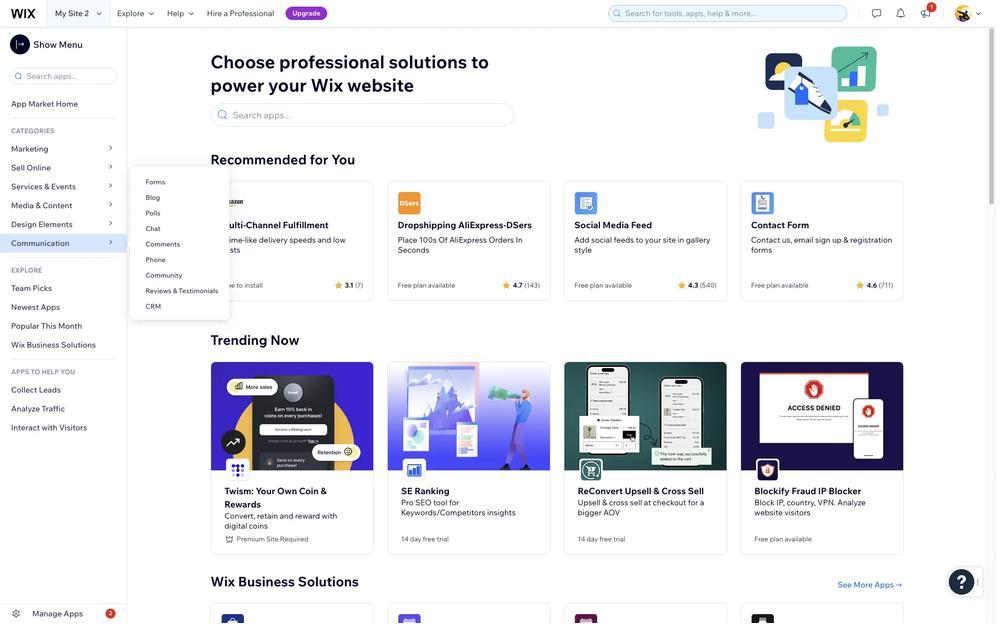 Task type: locate. For each thing, give the bounding box(es) containing it.
1 horizontal spatial site
[[266, 535, 279, 543]]

for right tool
[[449, 498, 459, 508]]

14 day free trial down keywords/competitors
[[401, 535, 449, 543]]

your left site at top
[[645, 235, 661, 245]]

website
[[347, 74, 414, 96], [754, 508, 783, 518]]

0 vertical spatial search apps... field
[[23, 68, 113, 84]]

0 horizontal spatial solutions
[[61, 340, 96, 350]]

1 trial from the left
[[437, 535, 449, 543]]

1 horizontal spatial wix business solutions
[[211, 573, 359, 590]]

2 14 day free trial from the left
[[578, 535, 625, 543]]

0 horizontal spatial 14 day free trial
[[401, 535, 449, 543]]

your right power
[[268, 74, 307, 96]]

0 horizontal spatial day
[[410, 535, 421, 543]]

picks
[[33, 283, 52, 293]]

1 vertical spatial your
[[645, 235, 661, 245]]

0 horizontal spatial wix
[[11, 340, 25, 350]]

0 vertical spatial to
[[471, 51, 489, 73]]

0 vertical spatial wix business solutions
[[11, 340, 96, 350]]

this
[[41, 321, 56, 331]]

apps for manage apps
[[64, 609, 83, 619]]

with down traffic
[[42, 423, 57, 433]]

free plan available for dropshipping
[[398, 281, 455, 289]]

own
[[277, 485, 297, 496]]

a inside reconvert upsell & cross sell upsell & cross sell at checkout for a bigger aov
[[700, 498, 704, 508]]

1 vertical spatial apps
[[875, 580, 894, 590]]

2 trial from the left
[[613, 535, 625, 543]]

& right up
[[844, 235, 849, 245]]

free down keywords/competitors
[[423, 535, 435, 543]]

costs
[[221, 245, 240, 255]]

apps up the this
[[41, 302, 60, 312]]

1 free from the left
[[423, 535, 435, 543]]

1 horizontal spatial and
[[318, 235, 331, 245]]

elements
[[38, 219, 73, 229]]

0 horizontal spatial free
[[423, 535, 435, 543]]

business down popular this month
[[27, 340, 59, 350]]

0 vertical spatial and
[[318, 235, 331, 245]]

0 horizontal spatial trial
[[437, 535, 449, 543]]

& left cross
[[654, 485, 660, 496]]

1 14 day free trial from the left
[[401, 535, 449, 543]]

see more apps
[[838, 580, 894, 590]]

0 horizontal spatial to
[[236, 281, 243, 289]]

0 horizontal spatial upsell
[[578, 498, 600, 508]]

with right reward
[[322, 511, 337, 521]]

your
[[256, 485, 275, 496]]

Search apps... field
[[23, 68, 113, 84], [229, 104, 508, 126]]

feeds
[[614, 235, 634, 245]]

sell
[[11, 163, 25, 173], [688, 485, 704, 496]]

sidebar element
[[0, 27, 127, 623]]

day
[[410, 535, 421, 543], [587, 535, 598, 543]]

traffic
[[42, 404, 65, 414]]

1 horizontal spatial solutions
[[298, 573, 359, 590]]

orders
[[489, 235, 514, 245]]

and
[[318, 235, 331, 245], [280, 511, 293, 521]]

& inside twism: your own coin & rewards convert, retain and reward with digital coins
[[321, 485, 327, 496]]

comments link
[[130, 235, 229, 254]]

1 vertical spatial site
[[266, 535, 279, 543]]

analyze up interact
[[11, 404, 40, 414]]

communication
[[11, 238, 71, 248]]

month
[[58, 321, 82, 331]]

sell inside reconvert upsell & cross sell upsell & cross sell at checkout for a bigger aov
[[688, 485, 704, 496]]

1 horizontal spatial for
[[449, 498, 459, 508]]

low
[[333, 235, 346, 245]]

2 right manage apps
[[109, 610, 112, 617]]

solutions inside "link"
[[61, 340, 96, 350]]

0 vertical spatial contact
[[751, 219, 785, 231]]

0 vertical spatial media
[[11, 201, 34, 211]]

to left install
[[236, 281, 243, 289]]

apps to help you
[[11, 368, 75, 376]]

and right the retain
[[280, 511, 293, 521]]

analyze inside the blockify fraud ip blocker block ip, country, vpn. analyze website visitors
[[838, 498, 866, 508]]

to right solutions
[[471, 51, 489, 73]]

forms
[[146, 178, 165, 186]]

trending
[[211, 332, 267, 348]]

free down style
[[574, 281, 588, 289]]

1 vertical spatial analyze
[[838, 498, 866, 508]]

plan down style
[[590, 281, 603, 289]]

2 vertical spatial apps
[[64, 609, 83, 619]]

1 vertical spatial wix business solutions
[[211, 573, 359, 590]]

website inside choose professional solutions to power your wix website
[[347, 74, 414, 96]]

show menu
[[33, 39, 83, 50]]

free for multi-channel fulfillment
[[221, 281, 235, 289]]

upgrade button
[[286, 7, 327, 20]]

to inside choose professional solutions to power your wix website
[[471, 51, 489, 73]]

upsell
[[625, 485, 652, 496], [578, 498, 600, 508]]

blog
[[146, 193, 160, 202]]

&
[[44, 182, 49, 192], [36, 201, 41, 211], [844, 235, 849, 245], [173, 287, 177, 295], [321, 485, 327, 496], [654, 485, 660, 496], [602, 498, 607, 508]]

2 horizontal spatial wix
[[311, 74, 343, 96]]

choose professional solutions to power your wix website
[[211, 51, 489, 96]]

se ranking pro seo tool for keywords/competitors insights
[[401, 485, 516, 518]]

free plan available down forms
[[751, 281, 809, 289]]

1 horizontal spatial to
[[471, 51, 489, 73]]

1 horizontal spatial your
[[645, 235, 661, 245]]

1 horizontal spatial with
[[322, 511, 337, 521]]

available down seconds
[[428, 281, 455, 289]]

1 horizontal spatial search apps... field
[[229, 104, 508, 126]]

1 horizontal spatial apps
[[64, 609, 83, 619]]

1 horizontal spatial upsell
[[625, 485, 652, 496]]

of
[[438, 235, 448, 245]]

1 horizontal spatial analyze
[[838, 498, 866, 508]]

wix business solutions
[[11, 340, 96, 350], [211, 573, 359, 590]]

menu
[[59, 39, 83, 50]]

& right coin
[[321, 485, 327, 496]]

1 vertical spatial website
[[754, 508, 783, 518]]

available for media
[[605, 281, 632, 289]]

1 vertical spatial wix
[[11, 340, 25, 350]]

team picks
[[11, 283, 52, 293]]

& left content
[[36, 201, 41, 211]]

plan down seconds
[[413, 281, 427, 289]]

for
[[310, 151, 328, 168], [449, 498, 459, 508], [688, 498, 698, 508]]

blockify fraud ip blocker poster image
[[741, 362, 903, 470]]

0 vertical spatial website
[[347, 74, 414, 96]]

1 vertical spatial sell
[[688, 485, 704, 496]]

twism: your own coin & rewards convert, retain and reward with digital coins
[[224, 485, 337, 531]]

2 14 from the left
[[578, 535, 585, 543]]

checkout
[[653, 498, 686, 508]]

free plan available down visitors
[[754, 535, 812, 543]]

wix business solutions down required
[[211, 573, 359, 590]]

up
[[832, 235, 842, 245]]

like
[[245, 235, 257, 245]]

and inside multi-channel fulfillment prime-like delivery speeds and low costs
[[318, 235, 331, 245]]

manage
[[32, 609, 62, 619]]

available down the feeds
[[605, 281, 632, 289]]

0 horizontal spatial wix business solutions
[[11, 340, 96, 350]]

and left "low"
[[318, 235, 331, 245]]

services & events
[[11, 182, 76, 192]]

see
[[838, 580, 852, 590]]

for inside reconvert upsell & cross sell upsell & cross sell at checkout for a bigger aov
[[688, 498, 698, 508]]

2 free from the left
[[600, 535, 612, 543]]

to down feed
[[636, 235, 643, 245]]

0 horizontal spatial with
[[42, 423, 57, 433]]

business down premium site required
[[238, 573, 295, 590]]

trial for upsell
[[613, 535, 625, 543]]

0 horizontal spatial media
[[11, 201, 34, 211]]

0 vertical spatial wix
[[311, 74, 343, 96]]

1 horizontal spatial wix
[[211, 573, 235, 590]]

ip,
[[776, 498, 785, 508]]

a right hire
[[224, 8, 228, 18]]

1 vertical spatial media
[[603, 219, 629, 231]]

0 vertical spatial with
[[42, 423, 57, 433]]

free for dropshipping aliexpress-dsers
[[398, 281, 412, 289]]

rewards
[[224, 499, 261, 510]]

2 inside sidebar element
[[109, 610, 112, 617]]

1 vertical spatial a
[[700, 498, 704, 508]]

1 vertical spatial with
[[322, 511, 337, 521]]

14 down pro at bottom left
[[401, 535, 409, 543]]

free
[[423, 535, 435, 543], [600, 535, 612, 543]]

1 vertical spatial and
[[280, 511, 293, 521]]

apps right 'manage'
[[64, 609, 83, 619]]

1 contact from the top
[[751, 219, 785, 231]]

site down coins
[[266, 535, 279, 543]]

0 vertical spatial a
[[224, 8, 228, 18]]

& inside the contact form contact us, email sign up & registration forms
[[844, 235, 849, 245]]

14 day free trial
[[401, 535, 449, 543], [578, 535, 625, 543]]

sell right cross
[[688, 485, 704, 496]]

1 horizontal spatial free
[[600, 535, 612, 543]]

collect leads link
[[0, 381, 127, 399]]

search apps... field down choose professional solutions to power your wix website
[[229, 104, 508, 126]]

free for se
[[423, 535, 435, 543]]

dropshipping aliexpress-dsers logo image
[[398, 192, 421, 215]]

free for social media feed
[[574, 281, 588, 289]]

free plan available down style
[[574, 281, 632, 289]]

media up design
[[11, 201, 34, 211]]

plan down ip,
[[770, 535, 783, 543]]

solutions down required
[[298, 573, 359, 590]]

14 day free trial down aov
[[578, 535, 625, 543]]

1 horizontal spatial media
[[603, 219, 629, 231]]

0 horizontal spatial website
[[347, 74, 414, 96]]

2 horizontal spatial to
[[636, 235, 643, 245]]

free down aov
[[600, 535, 612, 543]]

plan down forms
[[767, 281, 780, 289]]

a
[[224, 8, 228, 18], [700, 498, 704, 508]]

coins
[[249, 521, 268, 531]]

sell left online
[[11, 163, 25, 173]]

0 horizontal spatial 14
[[401, 535, 409, 543]]

upsell up sell
[[625, 485, 652, 496]]

home
[[56, 99, 78, 109]]

0 horizontal spatial and
[[280, 511, 293, 521]]

1 vertical spatial 2
[[109, 610, 112, 617]]

14 day free trial for reconvert
[[578, 535, 625, 543]]

0 horizontal spatial analyze
[[11, 404, 40, 414]]

1 day from the left
[[410, 535, 421, 543]]

0 vertical spatial apps
[[41, 302, 60, 312]]

1 vertical spatial to
[[636, 235, 643, 245]]

trial down keywords/competitors
[[437, 535, 449, 543]]

1 14 from the left
[[401, 535, 409, 543]]

a right checkout at right
[[700, 498, 704, 508]]

search apps... field inside sidebar element
[[23, 68, 113, 84]]

vpn.
[[818, 498, 836, 508]]

to inside social media feed add social feeds to your site in gallery style
[[636, 235, 643, 245]]

wix business solutions down the this
[[11, 340, 96, 350]]

14 down bigger
[[578, 535, 585, 543]]

0 vertical spatial sell
[[11, 163, 25, 173]]

available for aliexpress-
[[428, 281, 455, 289]]

0 horizontal spatial search apps... field
[[23, 68, 113, 84]]

0 horizontal spatial 2
[[84, 8, 89, 18]]

1 horizontal spatial sell
[[688, 485, 704, 496]]

media
[[11, 201, 34, 211], [603, 219, 629, 231]]

free left install
[[221, 281, 235, 289]]

1 horizontal spatial website
[[754, 508, 783, 518]]

analyze inside sidebar element
[[11, 404, 40, 414]]

0 horizontal spatial for
[[310, 151, 328, 168]]

available down us,
[[781, 281, 809, 289]]

search apps... field up the home
[[23, 68, 113, 84]]

trial for ranking
[[437, 535, 449, 543]]

professional
[[279, 51, 385, 73]]

0 vertical spatial site
[[68, 8, 83, 18]]

1 horizontal spatial 2
[[109, 610, 112, 617]]

website down solutions
[[347, 74, 414, 96]]

1 horizontal spatial trial
[[613, 535, 625, 543]]

day down bigger
[[587, 535, 598, 543]]

newest apps link
[[0, 298, 127, 317]]

2 horizontal spatial for
[[688, 498, 698, 508]]

& down the community "link"
[[173, 287, 177, 295]]

contact left us,
[[751, 235, 780, 245]]

wix inside choose professional solutions to power your wix website
[[311, 74, 343, 96]]

choose
[[211, 51, 275, 73]]

coin
[[299, 485, 319, 496]]

wix business solutions inside "link"
[[11, 340, 96, 350]]

0 horizontal spatial business
[[27, 340, 59, 350]]

reconvert upsell & cross sell icon image
[[581, 460, 602, 481]]

sell inside sidebar element
[[11, 163, 25, 173]]

2 day from the left
[[587, 535, 598, 543]]

1 vertical spatial contact
[[751, 235, 780, 245]]

plan for dropshipping
[[413, 281, 427, 289]]

0 horizontal spatial sell
[[11, 163, 25, 173]]

your
[[268, 74, 307, 96], [645, 235, 661, 245]]

services & events link
[[0, 177, 127, 196]]

cross
[[662, 485, 686, 496]]

power
[[211, 74, 264, 96]]

with
[[42, 423, 57, 433], [322, 511, 337, 521]]

app market home
[[11, 99, 78, 109]]

Search for tools, apps, help & more... field
[[622, 6, 843, 21]]

solutions down month
[[61, 340, 96, 350]]

see more apps button
[[838, 580, 904, 590]]

trial down aov
[[613, 535, 625, 543]]

day down seo
[[410, 535, 421, 543]]

polls link
[[130, 204, 229, 223]]

2 right my
[[84, 8, 89, 18]]

free
[[221, 281, 235, 289], [398, 281, 412, 289], [574, 281, 588, 289], [751, 281, 765, 289], [754, 535, 768, 543]]

1 horizontal spatial 14
[[578, 535, 585, 543]]

business
[[27, 340, 59, 350], [238, 573, 295, 590]]

you
[[60, 368, 75, 376]]

se ranking poster image
[[388, 362, 550, 470]]

your inside social media feed add social feeds to your site in gallery style
[[645, 235, 661, 245]]

apps right more
[[875, 580, 894, 590]]

wix
[[311, 74, 343, 96], [11, 340, 25, 350], [211, 573, 235, 590]]

chat link
[[130, 219, 229, 238]]

0 vertical spatial your
[[268, 74, 307, 96]]

0 vertical spatial analyze
[[11, 404, 40, 414]]

0 vertical spatial solutions
[[61, 340, 96, 350]]

site right my
[[68, 8, 83, 18]]

1 vertical spatial business
[[238, 573, 295, 590]]

place
[[398, 235, 417, 245]]

free plan available down seconds
[[398, 281, 455, 289]]

0 horizontal spatial your
[[268, 74, 307, 96]]

retain
[[257, 511, 278, 521]]

free down seconds
[[398, 281, 412, 289]]

1 horizontal spatial 14 day free trial
[[578, 535, 625, 543]]

to
[[31, 368, 40, 376]]

speeds
[[290, 235, 316, 245]]

community link
[[130, 266, 229, 285]]

for right checkout at right
[[688, 498, 698, 508]]

in
[[678, 235, 684, 245]]

0 horizontal spatial apps
[[41, 302, 60, 312]]

analyze down blocker
[[838, 498, 866, 508]]

0 vertical spatial business
[[27, 340, 59, 350]]

upsell down reconvert
[[578, 498, 600, 508]]

for left the you at the left of page
[[310, 151, 328, 168]]

free down forms
[[751, 281, 765, 289]]

events
[[51, 182, 76, 192]]

media up the feeds
[[603, 219, 629, 231]]

plan for contact
[[767, 281, 780, 289]]

design elements
[[11, 219, 73, 229]]

0 vertical spatial 2
[[84, 8, 89, 18]]

1 horizontal spatial day
[[587, 535, 598, 543]]

0 horizontal spatial site
[[68, 8, 83, 18]]

1 vertical spatial search apps... field
[[229, 104, 508, 126]]

website down blockify at the right bottom of the page
[[754, 508, 783, 518]]

2 horizontal spatial apps
[[875, 580, 894, 590]]

social media feed logo image
[[574, 192, 598, 215]]

social media feed add social feeds to your site in gallery style
[[574, 219, 711, 255]]

popular this month
[[11, 321, 82, 331]]

forms
[[751, 245, 772, 255]]

analyze traffic
[[11, 404, 65, 414]]

multi-channel fulfillment logo image
[[221, 192, 244, 215]]

prime-
[[221, 235, 245, 245]]

1 horizontal spatial a
[[700, 498, 704, 508]]

wix inside "link"
[[11, 340, 25, 350]]

4.6
[[867, 281, 877, 289]]

contact down 'contact form logo'
[[751, 219, 785, 231]]

site for my
[[68, 8, 83, 18]]



Task type: describe. For each thing, give the bounding box(es) containing it.
media & content
[[11, 201, 72, 211]]

reconvert upsell & cross sell upsell & cross sell at checkout for a bigger aov
[[578, 485, 704, 518]]

collect
[[11, 385, 37, 395]]

us,
[[782, 235, 792, 245]]

marketing link
[[0, 139, 127, 158]]

for inside se ranking pro seo tool for keywords/competitors insights
[[449, 498, 459, 508]]

email
[[794, 235, 814, 245]]

14 day free trial for se
[[401, 535, 449, 543]]

block
[[754, 498, 775, 508]]

contact form contact us, email sign up & registration forms
[[751, 219, 892, 255]]

blockify fraud ip blocker block ip, country, vpn. analyze website visitors
[[754, 485, 866, 518]]

1 button
[[913, 0, 938, 27]]

se ranking icon image
[[404, 460, 425, 481]]

fulfillment
[[283, 219, 329, 231]]

premium
[[237, 535, 265, 543]]

show
[[33, 39, 57, 50]]

day for reconvert
[[587, 535, 598, 543]]

channel
[[246, 219, 281, 231]]

content
[[43, 201, 72, 211]]

4.3
[[688, 281, 698, 289]]

add
[[574, 235, 590, 245]]

day for se
[[410, 535, 421, 543]]

available for form
[[781, 281, 809, 289]]

your inside choose professional solutions to power your wix website
[[268, 74, 307, 96]]

& down reconvert
[[602, 498, 607, 508]]

crm
[[146, 302, 161, 311]]

collect leads
[[11, 385, 61, 395]]

communication link
[[0, 234, 127, 253]]

convert,
[[224, 511, 255, 521]]

blockify fraud ip blocker icon image
[[757, 460, 778, 481]]

aliexpress-
[[458, 219, 506, 231]]

services
[[11, 182, 43, 192]]

help button
[[160, 0, 200, 27]]

seconds
[[398, 245, 429, 255]]

4.6 (711)
[[867, 281, 893, 289]]

social
[[591, 235, 612, 245]]

and inside twism: your own coin & rewards convert, retain and reward with digital coins
[[280, 511, 293, 521]]

leads
[[39, 385, 61, 395]]

4.7 (143)
[[513, 281, 540, 289]]

4.7
[[513, 281, 523, 289]]

plan for social
[[590, 281, 603, 289]]

my site 2
[[55, 8, 89, 18]]

fraud
[[792, 485, 816, 496]]

interact
[[11, 423, 40, 433]]

free plan available for social
[[574, 281, 632, 289]]

gallery
[[686, 235, 711, 245]]

1 vertical spatial upsell
[[578, 498, 600, 508]]

with inside interact with visitors link
[[42, 423, 57, 433]]

team picks link
[[0, 279, 127, 298]]

2 vertical spatial wix
[[211, 573, 235, 590]]

site for premium
[[266, 535, 279, 543]]

recommended
[[211, 151, 307, 168]]

available down visitors
[[785, 535, 812, 543]]

website inside the blockify fraud ip blocker block ip, country, vpn. analyze website visitors
[[754, 508, 783, 518]]

ranking
[[415, 485, 450, 496]]

2 contact from the top
[[751, 235, 780, 245]]

free for reconvert
[[600, 535, 612, 543]]

show menu button
[[10, 34, 83, 54]]

1
[[930, 3, 933, 11]]

hire a professional
[[207, 8, 274, 18]]

twism: your own coin & rewards icon image
[[227, 460, 248, 481]]

1 vertical spatial solutions
[[298, 573, 359, 590]]

free plan available for contact
[[751, 281, 809, 289]]

professional
[[230, 8, 274, 18]]

& left events
[[44, 182, 49, 192]]

multi-
[[221, 219, 246, 231]]

online
[[27, 163, 51, 173]]

keywords/competitors
[[401, 508, 485, 518]]

4.3 (540)
[[688, 281, 717, 289]]

visitors
[[785, 508, 811, 518]]

0 horizontal spatial a
[[224, 8, 228, 18]]

feed
[[631, 219, 652, 231]]

country,
[[787, 498, 816, 508]]

ip
[[818, 485, 827, 496]]

market
[[28, 99, 54, 109]]

apps
[[11, 368, 29, 376]]

sell online
[[11, 163, 51, 173]]

phone link
[[130, 251, 229, 269]]

twism: your own coin & rewards poster image
[[211, 362, 373, 470]]

popular this month link
[[0, 317, 127, 336]]

interact with visitors
[[11, 423, 87, 433]]

sell
[[630, 498, 642, 508]]

testimonials
[[179, 287, 218, 295]]

explore
[[11, 266, 42, 274]]

blog link
[[130, 188, 229, 207]]

apps for newest apps
[[41, 302, 60, 312]]

reconvert upsell & cross sell poster image
[[564, 362, 727, 470]]

blocker
[[829, 485, 861, 496]]

media inside social media feed add social feeds to your site in gallery style
[[603, 219, 629, 231]]

cross
[[609, 498, 628, 508]]

14 for se
[[401, 535, 409, 543]]

comments
[[146, 240, 180, 248]]

2 vertical spatial to
[[236, 281, 243, 289]]

free to install
[[221, 281, 263, 289]]

0 vertical spatial upsell
[[625, 485, 652, 496]]

with inside twism: your own coin & rewards convert, retain and reward with digital coins
[[322, 511, 337, 521]]

contact form logo image
[[751, 192, 774, 215]]

1 horizontal spatial business
[[238, 573, 295, 590]]

free for contact form
[[751, 281, 765, 289]]

3.1
[[345, 281, 353, 289]]

reviews & testimonials
[[146, 287, 218, 295]]

14 for reconvert
[[578, 535, 585, 543]]

reward
[[295, 511, 320, 521]]

free down block
[[754, 535, 768, 543]]

app market home link
[[0, 94, 127, 113]]

multi-channel fulfillment prime-like delivery speeds and low costs
[[221, 219, 346, 255]]

(540)
[[700, 281, 717, 289]]

business inside "link"
[[27, 340, 59, 350]]

media inside the 'media & content' link
[[11, 201, 34, 211]]

in
[[516, 235, 523, 245]]

team
[[11, 283, 31, 293]]

analyze traffic link
[[0, 399, 127, 418]]

(143)
[[524, 281, 540, 289]]



Task type: vqa. For each thing, say whether or not it's contained in the screenshot.


